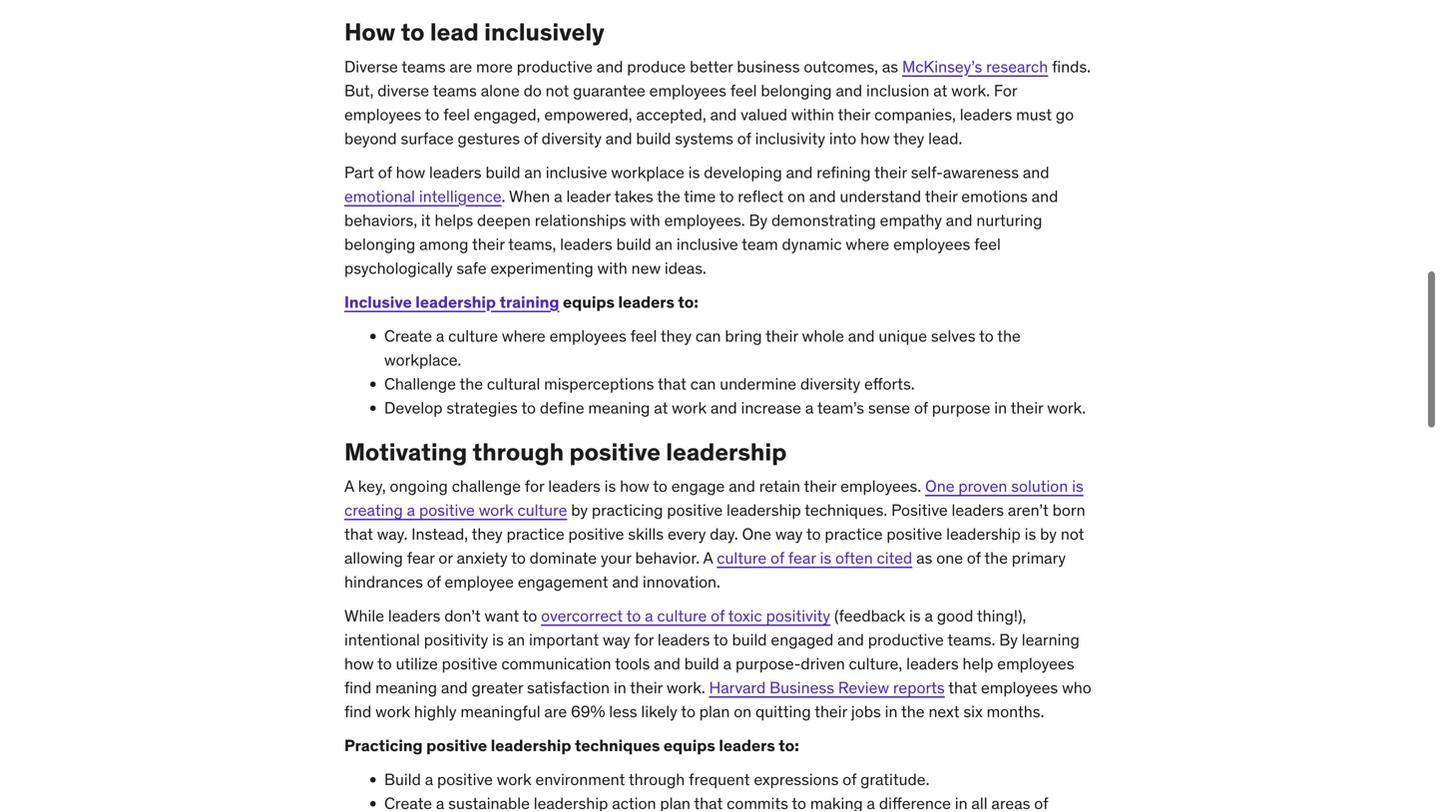 Task type: vqa. For each thing, say whether or not it's contained in the screenshot.
Productivity
no



Task type: describe. For each thing, give the bounding box(es) containing it.
increase
[[741, 398, 801, 418]]

finds. but, diverse teams alone do not guarantee employees feel belonging and inclusion at work. for employees to feel engaged, empowered, accepted, and valued within their companies, leaders must go beyond surface gestures of diversity and build systems of inclusivity into how they lead.
[[344, 56, 1091, 149]]

challenge
[[452, 476, 521, 497]]

culture inside one proven solution is creating a positive work culture
[[518, 500, 567, 521]]

they inside by practicing positive leadership techniques. positive leaders aren't born that way. instead, they practice positive skills every day. one way to practice positive leadership is by not allowing fear or anxiety to dominate your behavior. a
[[472, 524, 503, 545]]

to left lead
[[401, 17, 425, 47]]

employees up 'beyond'
[[344, 104, 421, 125]]

reports
[[893, 678, 945, 698]]

takes
[[614, 186, 653, 206]]

helps
[[435, 210, 473, 230]]

0 horizontal spatial through
[[473, 437, 564, 467]]

challenge
[[384, 374, 456, 394]]

create a culture where employees feel they can bring their whole and unique selves to the workplace. challenge the cultural misperceptions that can undermine diversity efforts. develop strategies to define meaning at work and increase a team's sense of purpose in their work.
[[384, 326, 1086, 418]]

important
[[529, 630, 599, 650]]

their inside "finds. but, diverse teams alone do not guarantee employees feel belonging and inclusion at work. for employees to feel engaged, empowered, accepted, and valued within their companies, leaders must go beyond surface gestures of diversity and build systems of inclusivity into how they lead."
[[838, 104, 871, 125]]

2 practice from the left
[[825, 524, 883, 545]]

the inside as one of the primary hindrances of employee engagement and innovation.
[[984, 548, 1008, 569]]

to right selves
[[979, 326, 994, 346]]

feel up surface
[[443, 104, 470, 125]]

is down "want"
[[492, 630, 504, 650]]

one inside one proven solution is creating a positive work culture
[[925, 476, 955, 497]]

positive down the positive
[[887, 524, 942, 545]]

leaders down "new"
[[618, 292, 675, 312]]

purpose-
[[736, 654, 801, 674]]

.
[[502, 186, 506, 206]]

or
[[439, 548, 453, 569]]

1 horizontal spatial by
[[1040, 524, 1057, 545]]

understand
[[840, 186, 921, 206]]

find inside (feedback is a good thing!), intentional positivity is an important way for leaders to build engaged and productive teams. by learning how to utilize positive communication tools and build a purpose-driven culture, leaders help employees find meaning and greater satisfaction in their work.
[[344, 678, 372, 698]]

a up workplace.
[[436, 326, 444, 346]]

and up "demonstrating"
[[809, 186, 836, 206]]

and down emotions on the top right of the page
[[946, 210, 973, 230]]

behavior.
[[635, 548, 700, 569]]

a key, ongoing challenge for leaders is how to engage and retain their employees.
[[344, 476, 925, 497]]

their right bring at the top right of the page
[[766, 326, 798, 346]]

cultural
[[487, 374, 540, 394]]

meaning inside the create a culture where employees feel they can bring their whole and unique selves to the workplace. challenge the cultural misperceptions that can undermine diversity efforts. develop strategies to define meaning at work and increase a team's sense of purpose in their work.
[[588, 398, 650, 418]]

and up emotions on the top right of the page
[[1023, 162, 1050, 183]]

empowered,
[[544, 104, 632, 125]]

solution
[[1011, 476, 1068, 497]]

instead,
[[412, 524, 468, 545]]

valued
[[741, 104, 787, 125]]

time
[[684, 186, 716, 206]]

within
[[791, 104, 834, 125]]

1 vertical spatial can
[[690, 374, 716, 394]]

0 vertical spatial can
[[696, 326, 721, 346]]

is inside by practicing positive leadership techniques. positive leaders aren't born that way. instead, they practice positive skills every day. one way to practice positive leadership is by not allowing fear or anxiety to dominate your behavior. a
[[1025, 524, 1036, 545]]

work left environment
[[497, 770, 532, 790]]

feel inside . when a leader takes the time to reflect on and understand their emotions and behaviors, it helps deepen relationships with employees. by demonstrating empathy and nurturing belonging among their teams, leaders build an inclusive team dynamic where employees feel psychologically safe experimenting with new ideas.
[[974, 234, 1001, 254]]

work inside that employees who find work highly meaningful are 69% less likely to plan on quitting their jobs in the next six months.
[[375, 702, 410, 722]]

creating
[[344, 500, 403, 521]]

and up highly
[[441, 678, 468, 698]]

driven
[[801, 654, 845, 674]]

part of how leaders build an inclusive workplace is developing and refining their self-awareness and emotional intelligence
[[344, 162, 1050, 206]]

positive inside one proven solution is creating a positive work culture
[[419, 500, 475, 521]]

leadership up the one
[[946, 524, 1021, 545]]

and right the whole
[[848, 326, 875, 346]]

belonging inside "finds. but, diverse teams alone do not guarantee employees feel belonging and inclusion at work. for employees to feel engaged, empowered, accepted, and valued within their companies, leaders must go beyond surface gestures of diversity and build systems of inclusivity into how they lead."
[[761, 80, 832, 101]]

1 vertical spatial employees.
[[841, 476, 921, 497]]

learning
[[1022, 630, 1080, 650]]

and down inclusivity
[[786, 162, 813, 183]]

they inside the create a culture where employees feel they can bring their whole and unique selves to the workplace. challenge the cultural misperceptions that can undermine diversity efforts. develop strategies to define meaning at work and increase a team's sense of purpose in their work.
[[661, 326, 692, 346]]

and up guarantee
[[597, 56, 623, 77]]

every
[[668, 524, 706, 545]]

leaders up intentional
[[388, 606, 441, 626]]

leaders inside by practicing positive leadership techniques. positive leaders aren't born that way. instead, they practice positive skills every day. one way to practice positive leadership is by not allowing fear or anxiety to dominate your behavior. a
[[952, 500, 1004, 521]]

innovation.
[[643, 572, 720, 593]]

in inside the create a culture where employees feel they can bring their whole and unique selves to the workplace. challenge the cultural misperceptions that can undermine diversity efforts. develop strategies to define meaning at work and increase a team's sense of purpose in their work.
[[994, 398, 1007, 418]]

build inside . when a leader takes the time to reflect on and understand their emotions and behaviors, it helps deepen relationships with employees. by demonstrating empathy and nurturing belonging among their teams, leaders build an inclusive team dynamic where employees feel psychologically safe experimenting with new ideas.
[[616, 234, 651, 254]]

ongoing
[[390, 476, 448, 497]]

finds.
[[1052, 56, 1091, 77]]

build down toxic
[[732, 630, 767, 650]]

likely
[[641, 702, 678, 722]]

a inside . when a leader takes the time to reflect on and understand their emotions and behaviors, it helps deepen relationships with employees. by demonstrating empathy and nurturing belonging among their teams, leaders build an inclusive team dynamic where employees feel psychologically safe experimenting with new ideas.
[[554, 186, 563, 206]]

satisfaction
[[527, 678, 610, 698]]

to inside . when a leader takes the time to reflect on and understand their emotions and behaviors, it helps deepen relationships with employees. by demonstrating empathy and nurturing belonging among their teams, leaders build an inclusive team dynamic where employees feel psychologically safe experimenting with new ideas.
[[719, 186, 734, 206]]

and up the nurturing
[[1032, 186, 1058, 206]]

inclusive
[[344, 292, 412, 312]]

0 horizontal spatial for
[[525, 476, 544, 497]]

to up tools
[[626, 606, 641, 626]]

cited
[[877, 548, 913, 569]]

the right selves
[[997, 326, 1021, 346]]

who
[[1062, 678, 1092, 698]]

self-
[[911, 162, 943, 183]]

and up systems
[[710, 104, 737, 125]]

inclusive inside . when a leader takes the time to reflect on and understand their emotions and behaviors, it helps deepen relationships with employees. by demonstrating empathy and nurturing belonging among their teams, leaders build an inclusive team dynamic where employees feel psychologically safe experimenting with new ideas.
[[677, 234, 738, 254]]

work inside one proven solution is creating a positive work culture
[[479, 500, 514, 521]]

aren't
[[1008, 500, 1049, 521]]

their right purpose
[[1011, 398, 1043, 418]]

sense
[[868, 398, 910, 418]]

engagement
[[518, 572, 608, 593]]

review
[[838, 678, 889, 698]]

inclusive leadership training equips leaders to:
[[344, 292, 699, 312]]

to left engage
[[653, 476, 668, 497]]

the inside . when a leader takes the time to reflect on and understand their emotions and behaviors, it helps deepen relationships with employees. by demonstrating empathy and nurturing belonging among their teams, leaders build an inclusive team dynamic where employees feel psychologically safe experimenting with new ideas.
[[657, 186, 680, 206]]

work. inside the create a culture where employees feel they can bring their whole and unique selves to the workplace. challenge the cultural misperceptions that can undermine diversity efforts. develop strategies to define meaning at work and increase a team's sense of purpose in their work.
[[1047, 398, 1086, 418]]

1 vertical spatial with
[[597, 258, 628, 278]]

harvard business review reports link
[[709, 678, 945, 698]]

leaders up frequent
[[719, 736, 775, 756]]

and left "retain"
[[729, 476, 755, 497]]

while leaders don't want to overcorrect to a culture of toxic positivity
[[344, 606, 831, 626]]

1 horizontal spatial to:
[[779, 736, 799, 756]]

positive down engage
[[667, 500, 723, 521]]

0 horizontal spatial to:
[[678, 292, 699, 312]]

their down self-
[[925, 186, 958, 206]]

new
[[631, 258, 661, 278]]

by inside (feedback is a good thing!), intentional positivity is an important way for leaders to build engaged and productive teams. by learning how to utilize positive communication tools and build a purpose-driven culture, leaders help employees find meaning and greater satisfaction in their work.
[[999, 630, 1018, 650]]

employees inside the create a culture where employees feel they can bring their whole and unique selves to the workplace. challenge the cultural misperceptions that can undermine diversity efforts. develop strategies to define meaning at work and increase a team's sense of purpose in their work.
[[550, 326, 627, 346]]

how inside the part of how leaders build an inclusive workplace is developing and refining their self-awareness and emotional intelligence
[[396, 162, 425, 183]]

leadership up engage
[[666, 437, 787, 467]]

toxic
[[728, 606, 762, 626]]

motivating through positive leadership
[[344, 437, 787, 467]]

workplace.
[[384, 350, 461, 370]]

work. inside (feedback is a good thing!), intentional positivity is an important way for leaders to build engaged and productive teams. by learning how to utilize positive communication tools and build a purpose-driven culture, leaders help employees find meaning and greater satisfaction in their work.
[[667, 678, 705, 698]]

positive right build
[[437, 770, 493, 790]]

a left good on the right of page
[[925, 606, 933, 626]]

0 horizontal spatial a
[[344, 476, 354, 497]]

positive
[[891, 500, 948, 521]]

to down intentional
[[377, 654, 392, 674]]

a inside by practicing positive leadership techniques. positive leaders aren't born that way. instead, they practice positive skills every day. one way to practice positive leadership is by not allowing fear or anxiety to dominate your behavior. a
[[703, 548, 713, 569]]

outcomes,
[[804, 56, 878, 77]]

relationships
[[535, 210, 626, 230]]

communication
[[501, 654, 611, 674]]

bring
[[725, 326, 762, 346]]

for inside (feedback is a good thing!), intentional positivity is an important way for leaders to build engaged and productive teams. by learning how to utilize positive communication tools and build a purpose-driven culture, leaders help employees find meaning and greater satisfaction in their work.
[[634, 630, 654, 650]]

leadership down "retain"
[[727, 500, 801, 521]]

to inside that employees who find work highly meaningful are 69% less likely to plan on quitting their jobs in the next six months.
[[681, 702, 696, 722]]

how inside "finds. but, diverse teams alone do not guarantee employees feel belonging and inclusion at work. for employees to feel engaged, empowered, accepted, and valued within their companies, leaders must go beyond surface gestures of diversity and build systems of inclusivity into how they lead."
[[860, 128, 890, 149]]

engage
[[671, 476, 725, 497]]

engaged
[[771, 630, 834, 650]]

jobs
[[851, 702, 881, 722]]

is inside one proven solution is creating a positive work culture
[[1072, 476, 1084, 497]]

how up "practicing"
[[620, 476, 650, 497]]

emotional
[[344, 186, 415, 206]]

their down deepen
[[472, 234, 505, 254]]

diverse
[[344, 56, 398, 77]]

six
[[964, 702, 983, 722]]

positive up your
[[568, 524, 624, 545]]

mckinsey's research link
[[902, 56, 1048, 77]]

diverse
[[378, 80, 429, 101]]

by inside . when a leader takes the time to reflect on and understand their emotions and behaviors, it helps deepen relationships with employees. by demonstrating empathy and nurturing belonging among their teams, leaders build an inclusive team dynamic where employees feel psychologically safe experimenting with new ideas.
[[749, 210, 768, 230]]

practicing
[[344, 736, 423, 756]]

as inside as one of the primary hindrances of employee engagement and innovation.
[[916, 548, 933, 569]]

where inside . when a leader takes the time to reflect on and understand their emotions and behaviors, it helps deepen relationships with employees. by demonstrating empathy and nurturing belonging among their teams, leaders build an inclusive team dynamic where employees feel psychologically safe experimenting with new ideas.
[[846, 234, 890, 254]]

leaders down motivating through positive leadership
[[548, 476, 601, 497]]

overcorrect
[[541, 606, 623, 626]]

develop
[[384, 398, 443, 418]]

by practicing positive leadership techniques. positive leaders aren't born that way. instead, they practice positive skills every day. one way to practice positive leadership is by not allowing fear or anxiety to dominate your behavior. a
[[344, 500, 1086, 569]]

way.
[[377, 524, 408, 545]]

a down innovation.
[[645, 606, 653, 626]]

months.
[[987, 702, 1044, 722]]

key,
[[358, 476, 386, 497]]

positive up "a key, ongoing challenge for leaders is how to engage and retain their employees."
[[569, 437, 661, 467]]

to up culture of fear is often cited
[[806, 524, 821, 545]]

positive down highly
[[426, 736, 487, 756]]

lead.
[[928, 128, 962, 149]]

a right build
[[425, 770, 433, 790]]

better
[[690, 56, 733, 77]]

0 vertical spatial as
[[882, 56, 898, 77]]

selves
[[931, 326, 976, 346]]

retain
[[759, 476, 800, 497]]

and down undermine
[[711, 398, 737, 418]]

efforts.
[[864, 374, 915, 394]]

and right tools
[[654, 654, 681, 674]]

culture down day. at the bottom of the page
[[717, 548, 767, 569]]

culture of fear is often cited link
[[717, 548, 913, 569]]

an inside the part of how leaders build an inclusive workplace is developing and refining their self-awareness and emotional intelligence
[[524, 162, 542, 183]]

the up strategies
[[460, 374, 483, 394]]

0 vertical spatial with
[[630, 210, 660, 230]]

proven
[[959, 476, 1007, 497]]

diversity inside the create a culture where employees feel they can bring their whole and unique selves to the workplace. challenge the cultural misperceptions that can undermine diversity efforts. develop strategies to define meaning at work and increase a team's sense of purpose in their work.
[[800, 374, 861, 394]]

research
[[986, 56, 1048, 77]]

one inside by practicing positive leadership techniques. positive leaders aren't born that way. instead, they practice positive skills every day. one way to practice positive leadership is by not allowing fear or anxiety to dominate your behavior. a
[[742, 524, 771, 545]]

skills
[[628, 524, 664, 545]]



Task type: locate. For each thing, give the bounding box(es) containing it.
inclusive up leader
[[546, 162, 607, 183]]

2 vertical spatial in
[[885, 702, 898, 722]]

1 horizontal spatial are
[[544, 702, 567, 722]]

employees down diverse teams are more productive and produce better business outcomes, as mckinsey's research
[[649, 80, 727, 101]]

their inside the part of how leaders build an inclusive workplace is developing and refining their self-awareness and emotional intelligence
[[874, 162, 907, 183]]

help
[[963, 654, 994, 674]]

can left undermine
[[690, 374, 716, 394]]

strategies
[[447, 398, 518, 418]]

1 vertical spatial by
[[1040, 524, 1057, 545]]

leadership down 'meaningful'
[[491, 736, 571, 756]]

1 practice from the left
[[507, 524, 565, 545]]

emotional intelligence link
[[344, 186, 502, 206]]

a up harvard
[[723, 654, 732, 674]]

leaders down relationships
[[560, 234, 613, 254]]

nurturing
[[976, 210, 1042, 230]]

build inside the part of how leaders build an inclusive workplace is developing and refining their self-awareness and emotional intelligence
[[486, 162, 521, 183]]

safe
[[457, 258, 487, 278]]

that inside that employees who find work highly meaningful are 69% less likely to plan on quitting their jobs in the next six months.
[[948, 678, 977, 698]]

are inside that employees who find work highly meaningful are 69% less likely to plan on quitting their jobs in the next six months.
[[544, 702, 567, 722]]

is left good on the right of page
[[909, 606, 921, 626]]

0 vertical spatial productive
[[517, 56, 593, 77]]

that inside by practicing positive leadership techniques. positive leaders aren't born that way. instead, they practice positive skills every day. one way to practice positive leadership is by not allowing fear or anxiety to dominate your behavior. a
[[344, 524, 373, 545]]

leaders inside the part of how leaders build an inclusive workplace is developing and refining their self-awareness and emotional intelligence
[[429, 162, 482, 183]]

lead
[[430, 17, 479, 47]]

teams inside "finds. but, diverse teams alone do not guarantee employees feel belonging and inclusion at work. for employees to feel engaged, empowered, accepted, and valued within their companies, leaders must go beyond surface gestures of diversity and build systems of inclusivity into how they lead."
[[433, 80, 477, 101]]

empathy
[[880, 210, 942, 230]]

employees inside . when a leader takes the time to reflect on and understand their emotions and behaviors, it helps deepen relationships with employees. by demonstrating empathy and nurturing belonging among their teams, leaders build an inclusive team dynamic where employees feel psychologically safe experimenting with new ideas.
[[893, 234, 970, 254]]

0 vertical spatial way
[[775, 524, 803, 545]]

0 horizontal spatial meaning
[[375, 678, 437, 698]]

as up inclusion
[[882, 56, 898, 77]]

in up less
[[614, 678, 627, 698]]

that
[[658, 374, 687, 394], [344, 524, 373, 545], [948, 678, 977, 698]]

where inside the create a culture where employees feel they can bring their whole and unique selves to the workplace. challenge the cultural misperceptions that can undermine diversity efforts. develop strategies to define meaning at work and increase a team's sense of purpose in their work.
[[502, 326, 546, 346]]

to inside "finds. but, diverse teams alone do not guarantee employees feel belonging and inclusion at work. for employees to feel engaged, empowered, accepted, and valued within their companies, leaders must go beyond surface gestures of diversity and build systems of inclusivity into how they lead."
[[425, 104, 440, 125]]

0 horizontal spatial practice
[[507, 524, 565, 545]]

1 horizontal spatial employees.
[[841, 476, 921, 497]]

1 horizontal spatial positivity
[[766, 606, 831, 626]]

inclusive inside the part of how leaders build an inclusive workplace is developing and refining their self-awareness and emotional intelligence
[[546, 162, 607, 183]]

feel up the valued
[[730, 80, 757, 101]]

culture up 'dominate'
[[518, 500, 567, 521]]

way up culture of fear is often cited
[[775, 524, 803, 545]]

0 horizontal spatial on
[[734, 702, 752, 722]]

1 horizontal spatial with
[[630, 210, 660, 230]]

developing
[[704, 162, 782, 183]]

in right purpose
[[994, 398, 1007, 418]]

1 vertical spatial a
[[703, 548, 713, 569]]

0 vertical spatial meaning
[[588, 398, 650, 418]]

1 horizontal spatial through
[[629, 770, 685, 790]]

1 horizontal spatial one
[[925, 476, 955, 497]]

0 vertical spatial they
[[894, 128, 925, 149]]

leaders up intelligence
[[429, 162, 482, 183]]

work inside the create a culture where employees feel they can bring their whole and unique selves to the workplace. challenge the cultural misperceptions that can undermine diversity efforts. develop strategies to define meaning at work and increase a team's sense of purpose in their work.
[[672, 398, 707, 418]]

they left bring at the top right of the page
[[661, 326, 692, 346]]

employees down the learning in the right of the page
[[997, 654, 1074, 674]]

belonging
[[761, 80, 832, 101], [344, 234, 415, 254]]

dominate
[[530, 548, 597, 569]]

build inside "finds. but, diverse teams alone do not guarantee employees feel belonging and inclusion at work. for employees to feel engaged, empowered, accepted, and valued within their companies, leaders must go beyond surface gestures of diversity and build systems of inclusivity into how they lead."
[[636, 128, 671, 149]]

leadership
[[416, 292, 496, 312], [666, 437, 787, 467], [727, 500, 801, 521], [946, 524, 1021, 545], [491, 736, 571, 756]]

purpose
[[932, 398, 991, 418]]

and
[[597, 56, 623, 77], [836, 80, 863, 101], [710, 104, 737, 125], [606, 128, 632, 149], [786, 162, 813, 183], [1023, 162, 1050, 183], [809, 186, 836, 206], [1032, 186, 1058, 206], [946, 210, 973, 230], [848, 326, 875, 346], [711, 398, 737, 418], [729, 476, 755, 497], [612, 572, 639, 593], [838, 630, 864, 650], [654, 654, 681, 674], [441, 678, 468, 698]]

leaders down overcorrect to a culture of toxic positivity link at the bottom
[[658, 630, 710, 650]]

to: down quitting
[[779, 736, 799, 756]]

with left "new"
[[597, 258, 628, 278]]

1 horizontal spatial not
[[1061, 524, 1084, 545]]

team
[[742, 234, 778, 254]]

0 horizontal spatial one
[[742, 524, 771, 545]]

0 horizontal spatial belonging
[[344, 234, 415, 254]]

1 horizontal spatial they
[[661, 326, 692, 346]]

0 horizontal spatial not
[[546, 80, 569, 101]]

1 vertical spatial find
[[344, 702, 372, 722]]

feel down the nurturing
[[974, 234, 1001, 254]]

1 horizontal spatial diversity
[[800, 374, 861, 394]]

that inside the create a culture where employees feel they can bring their whole and unique selves to the workplace. challenge the cultural misperceptions that can undermine diversity efforts. develop strategies to define meaning at work and increase a team's sense of purpose in their work.
[[658, 374, 687, 394]]

at inside the create a culture where employees feel they can bring their whole and unique selves to the workplace. challenge the cultural misperceptions that can undermine diversity efforts. develop strategies to define meaning at work and increase a team's sense of purpose in their work.
[[654, 398, 668, 418]]

practice
[[507, 524, 565, 545], [825, 524, 883, 545]]

mckinsey's
[[902, 56, 982, 77]]

practicing positive leadership techniques equips leaders to:
[[344, 736, 803, 756]]

equips
[[563, 292, 615, 312], [664, 736, 715, 756]]

1 horizontal spatial work.
[[951, 80, 990, 101]]

0 vertical spatial positivity
[[766, 606, 831, 626]]

positivity down don't
[[424, 630, 488, 650]]

0 horizontal spatial they
[[472, 524, 503, 545]]

0 vertical spatial by
[[571, 500, 588, 521]]

overcorrect to a culture of toxic positivity link
[[541, 606, 831, 626]]

at inside "finds. but, diverse teams alone do not guarantee employees feel belonging and inclusion at work. for employees to feel engaged, empowered, accepted, and valued within their companies, leaders must go beyond surface gestures of diversity and build systems of inclusivity into how they lead."
[[933, 80, 948, 101]]

reflect
[[738, 186, 784, 206]]

1 vertical spatial productive
[[868, 630, 944, 650]]

0 vertical spatial equips
[[563, 292, 615, 312]]

1 horizontal spatial inclusive
[[677, 234, 738, 254]]

an inside . when a leader takes the time to reflect on and understand their emotions and behaviors, it helps deepen relationships with employees. by demonstrating empathy and nurturing belonging among their teams, leaders build an inclusive team dynamic where employees feel psychologically safe experimenting with new ideas.
[[655, 234, 673, 254]]

1 find from the top
[[344, 678, 372, 698]]

1 vertical spatial way
[[603, 630, 630, 650]]

2 fear from the left
[[788, 548, 816, 569]]

ideas.
[[665, 258, 707, 278]]

1 fear from the left
[[407, 548, 435, 569]]

1 vertical spatial are
[[544, 702, 567, 722]]

on inside that employees who find work highly meaningful are 69% less likely to plan on quitting their jobs in the next six months.
[[734, 702, 752, 722]]

how up emotional intelligence link
[[396, 162, 425, 183]]

0 vertical spatial an
[[524, 162, 542, 183]]

employees up misperceptions
[[550, 326, 627, 346]]

is down aren't
[[1025, 524, 1036, 545]]

whole
[[802, 326, 844, 346]]

to right "want"
[[523, 606, 537, 626]]

by down thing!),
[[999, 630, 1018, 650]]

1 vertical spatial meaning
[[375, 678, 437, 698]]

a left team's
[[805, 398, 814, 418]]

expressions
[[754, 770, 839, 790]]

leaders inside "finds. but, diverse teams alone do not guarantee employees feel belonging and inclusion at work. for employees to feel engaged, empowered, accepted, and valued within their companies, leaders must go beyond surface gestures of diversity and build systems of inclusivity into how they lead."
[[960, 104, 1012, 125]]

productive inside (feedback is a good thing!), intentional positivity is an important way for leaders to build engaged and productive teams. by learning how to utilize positive communication tools and build a purpose-driven culture, leaders help employees find meaning and greater satisfaction in their work.
[[868, 630, 944, 650]]

leadership down safe
[[416, 292, 496, 312]]

work down challenge
[[479, 500, 514, 521]]

positivity up engaged
[[766, 606, 831, 626]]

of inside the create a culture where employees feel they can bring their whole and unique selves to the workplace. challenge the cultural misperceptions that can undermine diversity efforts. develop strategies to define meaning at work and increase a team's sense of purpose in their work.
[[914, 398, 928, 418]]

in
[[994, 398, 1007, 418], [614, 678, 627, 698], [885, 702, 898, 722]]

part
[[344, 162, 374, 183]]

are down "satisfaction"
[[544, 702, 567, 722]]

culture down inclusive leadership training link
[[448, 326, 498, 346]]

1 horizontal spatial in
[[885, 702, 898, 722]]

is up "time"
[[688, 162, 700, 183]]

0 horizontal spatial that
[[344, 524, 373, 545]]

inclusion
[[866, 80, 930, 101]]

work. inside "finds. but, diverse teams alone do not guarantee employees feel belonging and inclusion at work. for employees to feel engaged, empowered, accepted, and valued within their companies, leaders must go beyond surface gestures of diversity and build systems of inclusivity into how they lead."
[[951, 80, 990, 101]]

employees. inside . when a leader takes the time to reflect on and understand their emotions and behaviors, it helps deepen relationships with employees. by demonstrating empathy and nurturing belonging among their teams, leaders build an inclusive team dynamic where employees feel psychologically safe experimenting with new ideas.
[[664, 210, 745, 230]]

0 vertical spatial at
[[933, 80, 948, 101]]

an inside (feedback is a good thing!), intentional positivity is an important way for leaders to build engaged and productive teams. by learning how to utilize positive communication tools and build a purpose-driven culture, leaders help employees find meaning and greater satisfaction in their work.
[[508, 630, 525, 650]]

the down reports
[[901, 702, 925, 722]]

2 horizontal spatial they
[[894, 128, 925, 149]]

that up six
[[948, 678, 977, 698]]

and down empowered,
[[606, 128, 632, 149]]

systems
[[675, 128, 734, 149]]

1 horizontal spatial meaning
[[588, 398, 650, 418]]

good
[[937, 606, 973, 626]]

a
[[344, 476, 354, 497], [703, 548, 713, 569]]

work. down mckinsey's research link
[[951, 80, 990, 101]]

business
[[737, 56, 800, 77]]

1 vertical spatial at
[[654, 398, 668, 418]]

0 horizontal spatial productive
[[517, 56, 593, 77]]

techniques.
[[805, 500, 888, 521]]

positivity inside (feedback is a good thing!), intentional positivity is an important way for leaders to build engaged and productive teams. by learning how to utilize positive communication tools and build a purpose-driven culture, leaders help employees find meaning and greater satisfaction in their work.
[[424, 630, 488, 650]]

create
[[384, 326, 432, 346]]

they inside "finds. but, diverse teams alone do not guarantee employees feel belonging and inclusion at work. for employees to feel engaged, empowered, accepted, and valued within their companies, leaders must go beyond surface gestures of diversity and build systems of inclusivity into how they lead."
[[894, 128, 925, 149]]

hindrances
[[344, 572, 423, 593]]

0 vertical spatial teams
[[402, 56, 446, 77]]

1 horizontal spatial where
[[846, 234, 890, 254]]

on
[[788, 186, 806, 206], [734, 702, 752, 722]]

0 vertical spatial work.
[[951, 80, 990, 101]]

equips down plan
[[664, 736, 715, 756]]

deepen
[[477, 210, 531, 230]]

0 vertical spatial that
[[658, 374, 687, 394]]

positive inside (feedback is a good thing!), intentional positivity is an important way for leaders to build engaged and productive teams. by learning how to utilize positive communication tools and build a purpose-driven culture, leaders help employees find meaning and greater satisfaction in their work.
[[442, 654, 498, 674]]

1 vertical spatial not
[[1061, 524, 1084, 545]]

in inside that employees who find work highly meaningful are 69% less likely to plan on quitting their jobs in the next six months.
[[885, 702, 898, 722]]

0 vertical spatial diversity
[[542, 128, 602, 149]]

employees down empathy
[[893, 234, 970, 254]]

to right anxiety
[[511, 548, 526, 569]]

are left more on the left of page
[[450, 56, 472, 77]]

1 vertical spatial they
[[661, 326, 692, 346]]

0 vertical spatial belonging
[[761, 80, 832, 101]]

how
[[860, 128, 890, 149], [396, 162, 425, 183], [620, 476, 650, 497], [344, 654, 374, 674]]

1 vertical spatial teams
[[433, 80, 477, 101]]

your
[[601, 548, 631, 569]]

find
[[344, 678, 372, 698], [344, 702, 372, 722]]

work.
[[951, 80, 990, 101], [1047, 398, 1086, 418], [667, 678, 705, 698]]

their up understand
[[874, 162, 907, 183]]

diverse teams are more productive and produce better business outcomes, as mckinsey's research
[[344, 56, 1048, 77]]

0 horizontal spatial by
[[571, 500, 588, 521]]

2 vertical spatial that
[[948, 678, 977, 698]]

day.
[[710, 524, 738, 545]]

way inside (feedback is a good thing!), intentional positivity is an important way for leaders to build engaged and productive teams. by learning how to utilize positive communication tools and build a purpose-driven culture, leaders help employees find meaning and greater satisfaction in their work.
[[603, 630, 630, 650]]

leader
[[566, 186, 611, 206]]

diversity inside "finds. but, diverse teams alone do not guarantee employees feel belonging and inclusion at work. for employees to feel engaged, empowered, accepted, and valued within their companies, leaders must go beyond surface gestures of diversity and build systems of inclusivity into how they lead."
[[542, 128, 602, 149]]

1 vertical spatial positivity
[[424, 630, 488, 650]]

to
[[401, 17, 425, 47], [425, 104, 440, 125], [719, 186, 734, 206], [979, 326, 994, 346], [521, 398, 536, 418], [653, 476, 668, 497], [806, 524, 821, 545], [511, 548, 526, 569], [523, 606, 537, 626], [626, 606, 641, 626], [714, 630, 728, 650], [377, 654, 392, 674], [681, 702, 696, 722]]

inclusively
[[484, 17, 605, 47]]

thing!),
[[977, 606, 1026, 626]]

0 vertical spatial by
[[749, 210, 768, 230]]

leaders up reports
[[906, 654, 959, 674]]

build up that employees who find work highly meaningful are 69% less likely to plan on quitting their jobs in the next six months.
[[684, 654, 719, 674]]

0 horizontal spatial in
[[614, 678, 627, 698]]

is
[[688, 162, 700, 183], [605, 476, 616, 497], [1072, 476, 1084, 497], [1025, 524, 1036, 545], [820, 548, 832, 569], [909, 606, 921, 626], [492, 630, 504, 650]]

when
[[509, 186, 550, 206]]

of
[[524, 128, 538, 149], [737, 128, 751, 149], [378, 162, 392, 183], [914, 398, 928, 418], [771, 548, 784, 569], [967, 548, 981, 569], [427, 572, 441, 593], [711, 606, 725, 626], [843, 770, 857, 790]]

not inside by practicing positive leadership techniques. positive leaders aren't born that way. instead, they practice positive skills every day. one way to practice positive leadership is by not allowing fear or anxiety to dominate your behavior. a
[[1061, 524, 1084, 545]]

1 vertical spatial in
[[614, 678, 627, 698]]

not down born
[[1061, 524, 1084, 545]]

2 vertical spatial work.
[[667, 678, 705, 698]]

employees.
[[664, 210, 745, 230], [841, 476, 921, 497]]

their inside that employees who find work highly meaningful are 69% less likely to plan on quitting their jobs in the next six months.
[[815, 702, 847, 722]]

culture
[[448, 326, 498, 346], [518, 500, 567, 521], [717, 548, 767, 569], [657, 606, 707, 626]]

and down the (feedback
[[838, 630, 864, 650]]

is left often
[[820, 548, 832, 569]]

dynamic
[[782, 234, 842, 254]]

0 horizontal spatial positivity
[[424, 630, 488, 650]]

0 horizontal spatial equips
[[563, 292, 615, 312]]

how inside (feedback is a good thing!), intentional positivity is an important way for leaders to build engaged and productive teams. by learning how to utilize positive communication tools and build a purpose-driven culture, leaders help employees find meaning and greater satisfaction in their work.
[[344, 654, 374, 674]]

practicing
[[592, 500, 663, 521]]

one proven solution is creating a positive work culture link
[[344, 476, 1084, 521]]

way inside by practicing positive leadership techniques. positive leaders aren't born that way. instead, they practice positive skills every day. one way to practice positive leadership is by not allowing fear or anxiety to dominate your behavior. a
[[775, 524, 803, 545]]

employees inside that employees who find work highly meaningful are 69% less likely to plan on quitting their jobs in the next six months.
[[981, 678, 1058, 698]]

0 vertical spatial a
[[344, 476, 354, 497]]

0 horizontal spatial where
[[502, 326, 546, 346]]

often
[[835, 548, 873, 569]]

awareness
[[943, 162, 1019, 183]]

their up techniques.
[[804, 476, 837, 497]]

surface
[[401, 128, 454, 149]]

is inside the part of how leaders build an inclusive workplace is developing and refining their self-awareness and emotional intelligence
[[688, 162, 700, 183]]

0 vertical spatial employees.
[[664, 210, 745, 230]]

in right jobs at the right bottom
[[885, 702, 898, 722]]

1 horizontal spatial at
[[933, 80, 948, 101]]

unique
[[879, 326, 927, 346]]

intelligence
[[419, 186, 502, 206]]

training
[[500, 292, 559, 312]]

1 horizontal spatial a
[[703, 548, 713, 569]]

0 vertical spatial through
[[473, 437, 564, 467]]

one
[[936, 548, 963, 569]]

to left plan
[[681, 702, 696, 722]]

to: down ideas.
[[678, 292, 699, 312]]

less
[[609, 702, 637, 722]]

1 horizontal spatial that
[[658, 374, 687, 394]]

employees. down "time"
[[664, 210, 745, 230]]

while
[[344, 606, 384, 626]]

2 find from the top
[[344, 702, 372, 722]]

1 vertical spatial diversity
[[800, 374, 861, 394]]

1 horizontal spatial by
[[999, 630, 1018, 650]]

to down overcorrect to a culture of toxic positivity link at the bottom
[[714, 630, 728, 650]]

work. up solution
[[1047, 398, 1086, 418]]

1 vertical spatial as
[[916, 548, 933, 569]]

0 vertical spatial on
[[788, 186, 806, 206]]

employees inside (feedback is a good thing!), intentional positivity is an important way for leaders to build engaged and productive teams. by learning how to utilize positive communication tools and build a purpose-driven culture, leaders help employees find meaning and greater satisfaction in their work.
[[997, 654, 1074, 674]]

teams left alone
[[433, 80, 477, 101]]

0 vertical spatial where
[[846, 234, 890, 254]]

1 vertical spatial equips
[[664, 736, 715, 756]]

go
[[1056, 104, 1074, 125]]

for
[[994, 80, 1017, 101]]

not inside "finds. but, diverse teams alone do not guarantee employees feel belonging and inclusion at work. for employees to feel engaged, empowered, accepted, and valued within their companies, leaders must go beyond surface gestures of diversity and build systems of inclusivity into how they lead."
[[546, 80, 569, 101]]

1 horizontal spatial fear
[[788, 548, 816, 569]]

and down your
[[612, 572, 639, 593]]

1 vertical spatial inclusive
[[677, 234, 738, 254]]

meaning down utilize on the bottom left
[[375, 678, 437, 698]]

a down 'ongoing'
[[407, 500, 415, 521]]

culture inside the create a culture where employees feel they can bring their whole and unique selves to the workplace. challenge the cultural misperceptions that can undermine diversity efforts. develop strategies to define meaning at work and increase a team's sense of purpose in their work.
[[448, 326, 498, 346]]

1 vertical spatial that
[[344, 524, 373, 545]]

belonging down behaviors,
[[344, 234, 415, 254]]

among
[[419, 234, 469, 254]]

feel up misperceptions
[[630, 326, 657, 346]]

0 horizontal spatial fear
[[407, 548, 435, 569]]

misperceptions
[[544, 374, 654, 394]]

beyond
[[344, 128, 397, 149]]

find inside that employees who find work highly meaningful are 69% less likely to plan on quitting their jobs in the next six months.
[[344, 702, 372, 722]]

the inside that employees who find work highly meaningful are 69% less likely to plan on quitting their jobs in the next six months.
[[901, 702, 925, 722]]

1 horizontal spatial equips
[[664, 736, 715, 756]]

0 vertical spatial not
[[546, 80, 569, 101]]

fear left often
[[788, 548, 816, 569]]

work up engage
[[672, 398, 707, 418]]

culture down innovation.
[[657, 606, 707, 626]]

of inside the part of how leaders build an inclusive workplace is developing and refining their self-awareness and emotional intelligence
[[378, 162, 392, 183]]

0 vertical spatial in
[[994, 398, 1007, 418]]

teams up diverse
[[402, 56, 446, 77]]

motivating
[[344, 437, 467, 467]]

an up "new"
[[655, 234, 673, 254]]

their inside (feedback is a good thing!), intentional positivity is an important way for leaders to build engaged and productive teams. by learning how to utilize positive communication tools and build a purpose-driven culture, leaders help employees find meaning and greater satisfaction in their work.
[[630, 678, 663, 698]]

practice up 'dominate'
[[507, 524, 565, 545]]

0 vertical spatial to:
[[678, 292, 699, 312]]

to down cultural at the left
[[521, 398, 536, 418]]

is up "practicing"
[[605, 476, 616, 497]]

techniques
[[575, 736, 660, 756]]

1 vertical spatial for
[[634, 630, 654, 650]]

meaning inside (feedback is a good thing!), intentional positivity is an important way for leaders to build engaged and productive teams. by learning how to utilize positive communication tools and build a purpose-driven culture, leaders help employees find meaning and greater satisfaction in their work.
[[375, 678, 437, 698]]

allowing
[[344, 548, 403, 569]]

inclusive
[[546, 162, 607, 183], [677, 234, 738, 254]]

refining
[[817, 162, 871, 183]]

0 horizontal spatial way
[[603, 630, 630, 650]]

meaning
[[588, 398, 650, 418], [375, 678, 437, 698]]

as one of the primary hindrances of employee engagement and innovation.
[[344, 548, 1066, 593]]

on inside . when a leader takes the time to reflect on and understand their emotions and behaviors, it helps deepen relationships with employees. by demonstrating empathy and nurturing belonging among their teams, leaders build an inclusive team dynamic where employees feel psychologically safe experimenting with new ideas.
[[788, 186, 806, 206]]

for up tools
[[634, 630, 654, 650]]

and inside as one of the primary hindrances of employee engagement and innovation.
[[612, 572, 639, 593]]

0 horizontal spatial with
[[597, 258, 628, 278]]

1 vertical spatial through
[[629, 770, 685, 790]]

in inside (feedback is a good thing!), intentional positivity is an important way for leaders to build engaged and productive teams. by learning how to utilize positive communication tools and build a purpose-driven culture, leaders help employees find meaning and greater satisfaction in their work.
[[614, 678, 627, 698]]

build up "new"
[[616, 234, 651, 254]]

0 horizontal spatial by
[[749, 210, 768, 230]]

an up when
[[524, 162, 542, 183]]

that employees who find work highly meaningful are 69% less likely to plan on quitting their jobs in the next six months.
[[344, 678, 1092, 722]]

diversity up team's
[[800, 374, 861, 394]]

leaders inside . when a leader takes the time to reflect on and understand their emotions and behaviors, it helps deepen relationships with employees. by demonstrating empathy and nurturing belonging among their teams, leaders build an inclusive team dynamic where employees feel psychologically safe experimenting with new ideas.
[[560, 234, 613, 254]]

that down creating
[[344, 524, 373, 545]]

on right reflect
[[788, 186, 806, 206]]

one
[[925, 476, 955, 497], [742, 524, 771, 545]]

1 vertical spatial belonging
[[344, 234, 415, 254]]

harvard
[[709, 678, 766, 698]]

teams.
[[948, 630, 996, 650]]

2 horizontal spatial work.
[[1047, 398, 1086, 418]]

2 horizontal spatial that
[[948, 678, 977, 698]]

and down outcomes,
[[836, 80, 863, 101]]

find up practicing
[[344, 702, 372, 722]]

feel inside the create a culture where employees feel they can bring their whole and unique selves to the workplace. challenge the cultural misperceptions that can undermine diversity efforts. develop strategies to define meaning at work and increase a team's sense of purpose in their work.
[[630, 326, 657, 346]]

belonging inside . when a leader takes the time to reflect on and understand their emotions and behaviors, it helps deepen relationships with employees. by demonstrating empathy and nurturing belonging among their teams, leaders build an inclusive team dynamic where employees feel psychologically safe experimenting with new ideas.
[[344, 234, 415, 254]]

the
[[657, 186, 680, 206], [997, 326, 1021, 346], [460, 374, 483, 394], [984, 548, 1008, 569], [901, 702, 925, 722]]

0 vertical spatial are
[[450, 56, 472, 77]]

a inside one proven solution is creating a positive work culture
[[407, 500, 415, 521]]

2 horizontal spatial in
[[994, 398, 1007, 418]]

equips down experimenting
[[563, 292, 615, 312]]

0 horizontal spatial at
[[654, 398, 668, 418]]

are
[[450, 56, 472, 77], [544, 702, 567, 722]]

1 horizontal spatial productive
[[868, 630, 944, 650]]

fear inside by practicing positive leadership techniques. positive leaders aren't born that way. instead, they practice positive skills every day. one way to practice positive leadership is by not allowing fear or anxiety to dominate your behavior. a
[[407, 548, 435, 569]]



